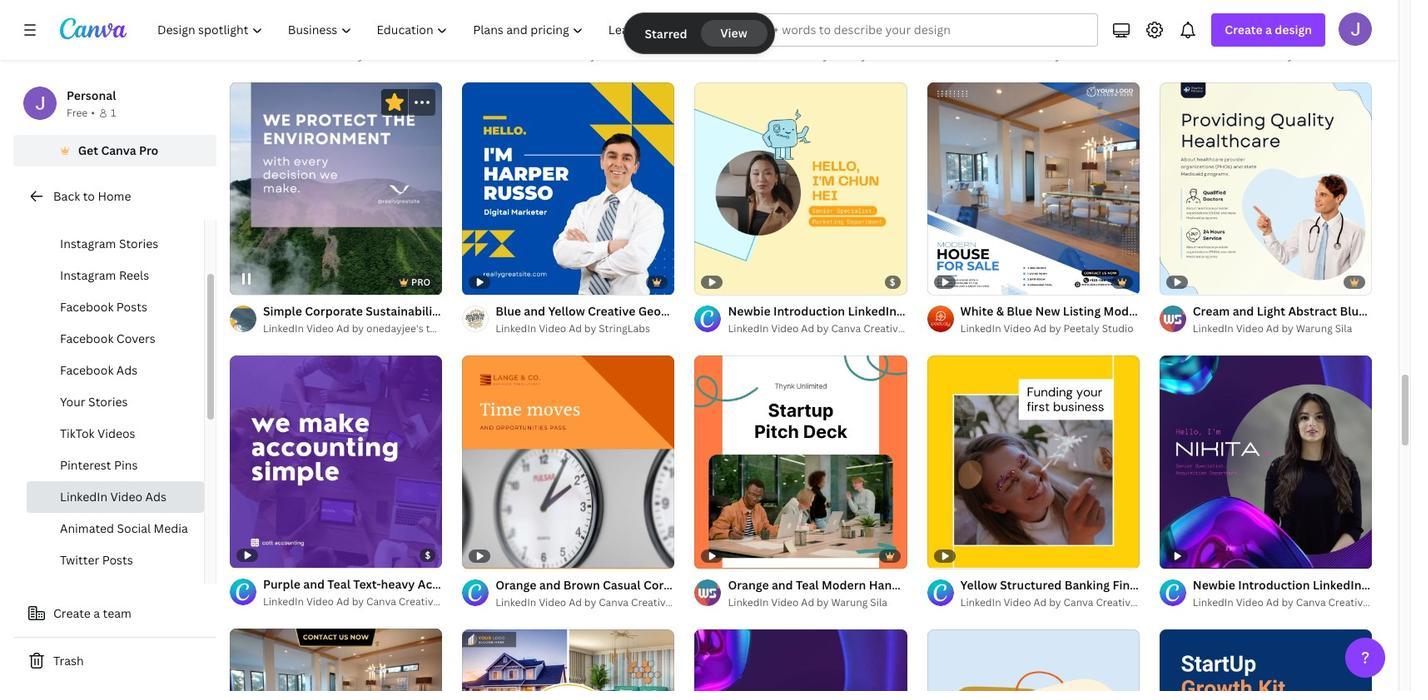 Task type: vqa. For each thing, say whether or not it's contained in the screenshot.
STORIES associated with Your Stories
yes



Task type: describe. For each thing, give the bounding box(es) containing it.
0 vertical spatial $
[[1355, 3, 1361, 15]]

stories for your stories
[[88, 394, 128, 410]]

pinterest pins link
[[27, 450, 204, 481]]

back
[[53, 188, 80, 204]]

1 horizontal spatial ads
[[145, 489, 167, 505]]

back to home
[[53, 188, 131, 204]]

home
[[98, 188, 131, 204]]

tiktok
[[60, 426, 95, 441]]

instagram for instagram posts
[[60, 204, 116, 220]]

intro
[[919, 30, 947, 46]]

your stories
[[60, 394, 128, 410]]

status containing view
[[625, 13, 774, 53]]

peetaly inside modern animated breaking news intro linkedin video ad linkedin video ad by peetaly studio
[[831, 48, 867, 63]]

cream and light abstract blue medical linkedin video ad by warung sila
[[1193, 303, 1412, 336]]

stringlabs
[[599, 322, 650, 336]]

1
[[111, 106, 116, 120]]

simple corporate sustainability linkedin video ad linkedin video ad by onedayjee's templates
[[263, 303, 549, 336]]

facebook ads
[[60, 362, 138, 378]]

by inside simple corporate sustainability linkedin video ad linkedin video ad by onedayjee's templates
[[352, 322, 364, 336]]

a for design
[[1266, 22, 1272, 37]]

facebook covers link
[[27, 323, 204, 355]]

corporate
[[305, 303, 363, 319]]

trash link
[[13, 645, 217, 678]]

stories for instagram stories
[[119, 236, 159, 251]]

news
[[886, 30, 916, 46]]

jacob simon image
[[1339, 12, 1372, 46]]

facebook posts
[[60, 299, 147, 315]]

medical
[[1369, 303, 1412, 319]]

linkedin inside simple corporate sustainability linkedin video ad linkedin video ad by onedayjee's templates
[[263, 322, 304, 336]]

facebook covers
[[60, 331, 156, 346]]

0 horizontal spatial warung
[[831, 595, 868, 609]]

abstract
[[1289, 303, 1338, 319]]

reels
[[119, 267, 149, 283]]

media
[[154, 520, 188, 536]]

get canva pro button
[[13, 135, 217, 167]]

0 horizontal spatial ads
[[116, 362, 138, 378]]

free
[[67, 106, 88, 120]]

linkedin
[[447, 303, 495, 319]]

trash
[[53, 653, 84, 669]]

blue
[[1340, 303, 1366, 319]]

tiktok videos link
[[27, 418, 204, 450]]

create for create a team
[[53, 605, 91, 621]]

animated social media link
[[27, 513, 204, 545]]

instagram for instagram stories
[[60, 236, 116, 251]]

yellow structured banking finance linkedin video ad linkedin video ad by canva creative studio
[[961, 577, 1263, 609]]

simple corporate sustainability linkedin video ad link
[[263, 302, 549, 321]]

covers
[[116, 331, 156, 346]]

pins
[[114, 457, 138, 473]]

free •
[[67, 106, 95, 120]]

pinterest
[[60, 457, 111, 473]]

team
[[103, 605, 131, 621]]

modern animated breaking news intro linkedin video ad linkedin video ad by peetaly studio
[[728, 30, 1052, 63]]

design
[[1275, 22, 1312, 37]]

cream
[[1193, 303, 1230, 319]]

create a team button
[[13, 597, 217, 630]]

breaking
[[833, 30, 883, 46]]

by inside modern animated breaking news intro linkedin video ad linkedin video ad by peetaly studio
[[817, 48, 829, 63]]

studio inside modern animated breaking news intro linkedin video ad linkedin video ad by peetaly studio
[[870, 48, 901, 63]]

instagram posts link
[[27, 197, 204, 228]]

starred
[[645, 25, 687, 41]]

0 horizontal spatial linkedin video ad by peetaly studio link
[[728, 48, 907, 64]]

instagram stories link
[[27, 228, 204, 260]]

canva inside the yellow structured banking finance linkedin video ad linkedin video ad by canva creative studio
[[1064, 595, 1094, 609]]

your
[[60, 394, 86, 410]]

yellow structured banking finance linkedin video ad link
[[961, 576, 1263, 594]]

your stories link
[[27, 386, 204, 418]]

get
[[78, 142, 98, 158]]

get canva pro
[[78, 142, 158, 158]]

create a team
[[53, 605, 131, 621]]

facebook posts link
[[27, 291, 204, 323]]

posts for facebook posts
[[116, 299, 147, 315]]

animated social media
[[60, 520, 188, 536]]

linkedin inside cream and light abstract blue medical linkedin video ad by warung sila
[[1193, 322, 1234, 336]]

1 vertical spatial linkedin video ad by warung sila link
[[728, 594, 907, 611]]

simple
[[263, 303, 302, 319]]

creative inside the yellow structured banking finance linkedin video ad linkedin video ad by canva creative studio
[[1096, 595, 1137, 609]]

sustainability
[[366, 303, 444, 319]]

•
[[91, 106, 95, 120]]

twitter posts
[[60, 552, 133, 568]]

facebook for facebook ads
[[60, 362, 114, 378]]

banking
[[1065, 577, 1110, 593]]

twitter
[[60, 552, 99, 568]]



Task type: locate. For each thing, give the bounding box(es) containing it.
0 vertical spatial facebook
[[60, 299, 114, 315]]

1 instagram from the top
[[60, 204, 116, 220]]

instagram posts
[[60, 204, 150, 220]]

0 horizontal spatial peetaly
[[831, 48, 867, 63]]

linkedin video ad by canva creative studio link
[[263, 48, 473, 64], [496, 48, 706, 64], [961, 48, 1171, 64], [1193, 48, 1403, 64], [728, 321, 938, 338], [263, 594, 473, 611], [496, 594, 706, 611], [961, 594, 1171, 611], [1193, 594, 1403, 611]]

create left team
[[53, 605, 91, 621]]

a inside button
[[94, 605, 100, 621]]

0 vertical spatial a
[[1266, 22, 1272, 37]]

1 horizontal spatial create
[[1225, 22, 1263, 37]]

instagram stories
[[60, 236, 159, 251]]

0 vertical spatial instagram
[[60, 204, 116, 220]]

colorful 3d business startup growth kit linkedin video ad image
[[1160, 629, 1372, 691]]

linkedin video ad by canva creative studio
[[263, 48, 473, 63], [496, 48, 706, 63], [961, 48, 1171, 63], [1193, 48, 1403, 63], [728, 322, 938, 336], [263, 595, 473, 609], [496, 595, 706, 609], [1193, 595, 1403, 609]]

1 vertical spatial stories
[[88, 394, 128, 410]]

modern
[[728, 30, 773, 46]]

facebook down instagram reels
[[60, 299, 114, 315]]

linkedin video ad by warung sila
[[728, 595, 888, 609]]

0 horizontal spatial $
[[425, 549, 431, 562]]

0 horizontal spatial sila
[[870, 595, 888, 609]]

by
[[352, 48, 364, 63], [584, 48, 596, 63], [817, 48, 829, 63], [1049, 48, 1061, 63], [1282, 48, 1294, 63], [352, 322, 364, 336], [584, 322, 596, 336], [817, 322, 829, 336], [1049, 322, 1061, 336], [1282, 322, 1294, 336], [352, 595, 364, 609], [584, 595, 596, 609], [817, 595, 829, 609], [1049, 595, 1061, 609], [1282, 595, 1294, 609]]

structured
[[1000, 577, 1062, 593]]

instagram reels link
[[27, 260, 204, 291]]

0 horizontal spatial linkedin video ad by warung sila link
[[728, 594, 907, 611]]

0 vertical spatial ads
[[116, 362, 138, 378]]

view button
[[701, 20, 767, 47]]

by inside the yellow structured banking finance linkedin video ad linkedin video ad by canva creative studio
[[1049, 595, 1061, 609]]

a left team
[[94, 605, 100, 621]]

animated
[[775, 30, 830, 46], [60, 520, 114, 536]]

cream and light abstract blue medical link
[[1193, 303, 1412, 321]]

modern animated breaking news intro linkedin video ad link
[[728, 29, 1052, 48]]

0 vertical spatial sila
[[1335, 322, 1353, 336]]

animated up twitter
[[60, 520, 114, 536]]

1 horizontal spatial linkedin video ad by peetaly studio link
[[961, 321, 1140, 338]]

2 vertical spatial $
[[425, 549, 431, 562]]

a inside dropdown button
[[1266, 22, 1272, 37]]

1 vertical spatial create
[[53, 605, 91, 621]]

instagram for instagram reels
[[60, 267, 116, 283]]

yellow & white new listing modern home real estate linkedin video ad image
[[462, 629, 675, 691]]

animated inside modern animated breaking news intro linkedin video ad linkedin video ad by peetaly studio
[[775, 30, 830, 46]]

linkedin video ad by warung sila link
[[1193, 321, 1372, 338], [728, 594, 907, 611]]

instagram inside instagram posts link
[[60, 204, 116, 220]]

twitter posts link
[[27, 545, 204, 576]]

1 horizontal spatial animated
[[775, 30, 830, 46]]

1 vertical spatial instagram
[[60, 236, 116, 251]]

facebook for facebook posts
[[60, 299, 114, 315]]

facebook for facebook covers
[[60, 331, 114, 346]]

sila inside cream and light abstract blue medical linkedin video ad by warung sila
[[1335, 322, 1353, 336]]

1 vertical spatial $
[[890, 276, 896, 288]]

tiktok videos
[[60, 426, 135, 441]]

create left design
[[1225, 22, 1263, 37]]

ad
[[1037, 30, 1052, 46], [336, 48, 350, 63], [569, 48, 582, 63], [801, 48, 815, 63], [1034, 48, 1047, 63], [1266, 48, 1280, 63], [533, 303, 549, 319], [336, 322, 350, 336], [569, 322, 582, 336], [801, 322, 815, 336], [1034, 322, 1047, 336], [1266, 322, 1280, 336], [1247, 577, 1263, 593], [336, 595, 350, 609], [569, 595, 582, 609], [801, 595, 815, 609], [1034, 595, 1047, 609], [1266, 595, 1280, 609]]

1 vertical spatial warung
[[831, 595, 868, 609]]

ads
[[116, 362, 138, 378], [145, 489, 167, 505]]

facebook ads link
[[27, 355, 204, 386]]

1 horizontal spatial a
[[1266, 22, 1272, 37]]

warung
[[1296, 322, 1333, 336], [831, 595, 868, 609]]

2 instagram from the top
[[60, 236, 116, 251]]

personal
[[67, 87, 116, 103]]

and
[[1233, 303, 1254, 319]]

videos
[[97, 426, 135, 441]]

posts up instagram stories link
[[119, 204, 150, 220]]

light
[[1257, 303, 1286, 319]]

0 horizontal spatial animated
[[60, 520, 114, 536]]

view
[[721, 25, 748, 41]]

0 vertical spatial posts
[[119, 204, 150, 220]]

create a design
[[1225, 22, 1312, 37]]

a for team
[[94, 605, 100, 621]]

2 vertical spatial posts
[[102, 552, 133, 568]]

3 instagram from the top
[[60, 267, 116, 283]]

posts down reels
[[116, 299, 147, 315]]

templates
[[426, 322, 475, 336]]

top level navigation element
[[147, 13, 669, 47]]

3 facebook from the top
[[60, 362, 114, 378]]

linkedin video ad by peetaly studio
[[961, 322, 1134, 336]]

1 horizontal spatial $
[[890, 276, 896, 288]]

pro
[[411, 276, 431, 288]]

instagram
[[60, 204, 116, 220], [60, 236, 116, 251], [60, 267, 116, 283]]

1 horizontal spatial sila
[[1335, 322, 1353, 336]]

2 horizontal spatial $
[[1355, 3, 1361, 15]]

canva inside get canva pro button
[[101, 142, 136, 158]]

0 vertical spatial warung
[[1296, 322, 1333, 336]]

2 vertical spatial instagram
[[60, 267, 116, 283]]

1 vertical spatial posts
[[116, 299, 147, 315]]

0 vertical spatial peetaly
[[831, 48, 867, 63]]

2 vertical spatial facebook
[[60, 362, 114, 378]]

1 vertical spatial animated
[[60, 520, 114, 536]]

0 vertical spatial stories
[[119, 236, 159, 251]]

creative
[[399, 48, 439, 63], [631, 48, 672, 63], [1096, 48, 1137, 63], [1329, 48, 1369, 63], [864, 322, 904, 336], [399, 595, 439, 609], [631, 595, 672, 609], [1096, 595, 1137, 609], [1329, 595, 1369, 609]]

instagram reels
[[60, 267, 149, 283]]

peetaly
[[831, 48, 867, 63], [1064, 322, 1100, 336]]

facebook up your stories
[[60, 362, 114, 378]]

1 vertical spatial a
[[94, 605, 100, 621]]

pinterest pins
[[60, 457, 138, 473]]

linkedin video ads
[[60, 489, 167, 505]]

2 facebook from the top
[[60, 331, 114, 346]]

linkedin
[[950, 30, 999, 46], [263, 48, 304, 63], [496, 48, 536, 63], [728, 48, 769, 63], [961, 48, 1001, 63], [1193, 48, 1234, 63], [263, 322, 304, 336], [496, 322, 536, 336], [728, 322, 769, 336], [961, 322, 1001, 336], [1193, 322, 1234, 336], [60, 489, 108, 505], [1160, 577, 1209, 593], [263, 595, 304, 609], [496, 595, 536, 609], [728, 595, 769, 609], [961, 595, 1001, 609], [1193, 595, 1234, 609]]

posts for twitter posts
[[102, 552, 133, 568]]

facebook up facebook ads
[[60, 331, 114, 346]]

1 vertical spatial facebook
[[60, 331, 114, 346]]

status
[[625, 13, 774, 53]]

0 vertical spatial linkedin video ad by peetaly studio link
[[728, 48, 907, 64]]

linkedin video ad by stringlabs
[[496, 322, 650, 336]]

stories up reels
[[119, 236, 159, 251]]

create a design button
[[1212, 13, 1326, 47]]

linkedin video ad by peetaly studio link
[[728, 48, 907, 64], [961, 321, 1140, 338]]

1 vertical spatial linkedin video ad by peetaly studio link
[[961, 321, 1140, 338]]

video inside cream and light abstract blue medical linkedin video ad by warung sila
[[1236, 322, 1264, 336]]

animated right modern
[[775, 30, 830, 46]]

create for create a design
[[1225, 22, 1263, 37]]

ads up the media
[[145, 489, 167, 505]]

warung inside cream and light abstract blue medical linkedin video ad by warung sila
[[1296, 322, 1333, 336]]

1 vertical spatial ads
[[145, 489, 167, 505]]

by inside cream and light abstract blue medical linkedin video ad by warung sila
[[1282, 322, 1294, 336]]

stories down facebook ads link
[[88, 394, 128, 410]]

Search search field
[[742, 14, 1088, 46]]

posts for instagram posts
[[119, 204, 150, 220]]

0 vertical spatial create
[[1225, 22, 1263, 37]]

1 horizontal spatial peetaly
[[1064, 322, 1100, 336]]

0 vertical spatial animated
[[775, 30, 830, 46]]

None search field
[[709, 13, 1099, 47]]

pro
[[139, 142, 158, 158]]

animated inside "animated social media" 'link'
[[60, 520, 114, 536]]

yellow
[[961, 577, 998, 593]]

1 horizontal spatial warung
[[1296, 322, 1333, 336]]

0 horizontal spatial a
[[94, 605, 100, 621]]

canva
[[366, 48, 396, 63], [599, 48, 629, 63], [1064, 48, 1094, 63], [1296, 48, 1326, 63], [101, 142, 136, 158], [831, 322, 861, 336], [366, 595, 396, 609], [599, 595, 629, 609], [1064, 595, 1094, 609], [1296, 595, 1326, 609]]

1 vertical spatial peetaly
[[1064, 322, 1100, 336]]

facebook
[[60, 299, 114, 315], [60, 331, 114, 346], [60, 362, 114, 378]]

1 facebook from the top
[[60, 299, 114, 315]]

onedayjee's
[[366, 322, 424, 336]]

social
[[117, 520, 151, 536]]

to
[[83, 188, 95, 204]]

0 vertical spatial linkedin video ad by warung sila link
[[1193, 321, 1372, 338]]

stories
[[119, 236, 159, 251], [88, 394, 128, 410]]

instagram inside instagram stories link
[[60, 236, 116, 251]]

linkedin video ad by onedayjee's templates link
[[263, 321, 475, 337]]

a left design
[[1266, 22, 1272, 37]]

studio inside the yellow structured banking finance linkedin video ad linkedin video ad by canva creative studio
[[1139, 595, 1171, 609]]

create inside dropdown button
[[1225, 22, 1263, 37]]

finance
[[1113, 577, 1157, 593]]

ad inside cream and light abstract blue medical linkedin video ad by warung sila
[[1266, 322, 1280, 336]]

1 horizontal spatial linkedin video ad by warung sila link
[[1193, 321, 1372, 338]]

0 horizontal spatial create
[[53, 605, 91, 621]]

ads down covers
[[116, 362, 138, 378]]

posts down "animated social media" 'link' on the bottom of the page
[[102, 552, 133, 568]]

linkedin video ad by stringlabs link
[[496, 321, 675, 338]]

back to home link
[[13, 180, 217, 213]]

1 vertical spatial sila
[[870, 595, 888, 609]]

posts
[[119, 204, 150, 220], [116, 299, 147, 315], [102, 552, 133, 568]]

instagram inside instagram reels link
[[60, 267, 116, 283]]

studio
[[442, 48, 473, 63], [674, 48, 706, 63], [870, 48, 901, 63], [1139, 48, 1171, 63], [1372, 48, 1403, 63], [907, 322, 938, 336], [1102, 322, 1134, 336], [442, 595, 473, 609], [674, 595, 706, 609], [1139, 595, 1171, 609], [1372, 595, 1403, 609]]

a
[[1266, 22, 1272, 37], [94, 605, 100, 621]]

create inside button
[[53, 605, 91, 621]]



